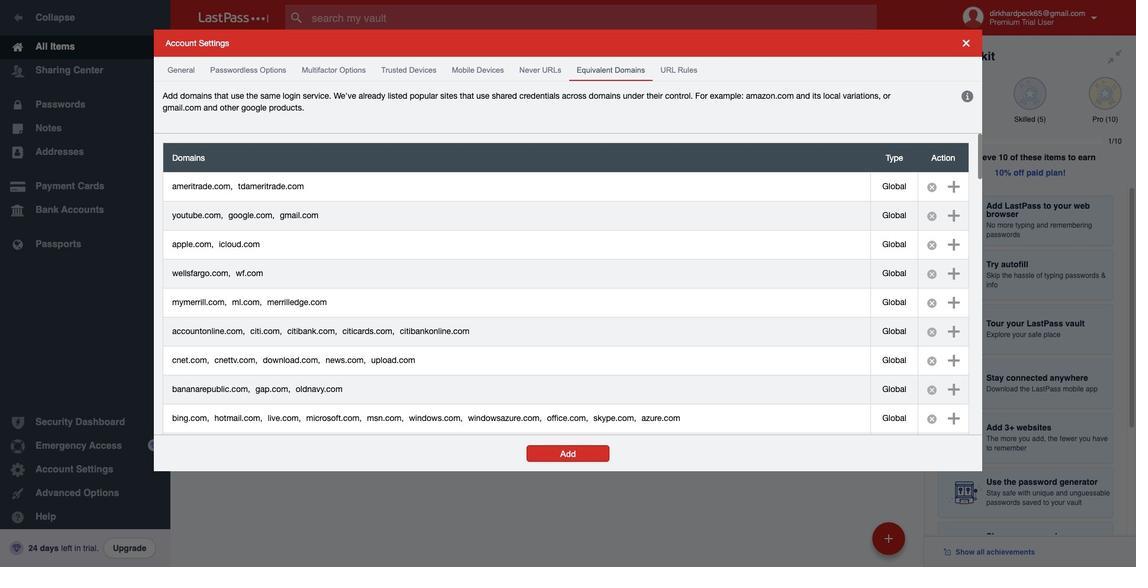 Task type: describe. For each thing, give the bounding box(es) containing it.
new item image
[[885, 535, 893, 543]]

lastpass image
[[199, 12, 269, 23]]

main navigation navigation
[[0, 0, 170, 568]]



Task type: locate. For each thing, give the bounding box(es) containing it.
Search search field
[[285, 5, 900, 31]]

vault options navigation
[[170, 36, 924, 71]]

search my vault text field
[[285, 5, 900, 31]]

new item navigation
[[868, 519, 913, 568]]

main content main content
[[170, 71, 924, 458]]



Task type: vqa. For each thing, say whether or not it's contained in the screenshot.
the 'New item' element
no



